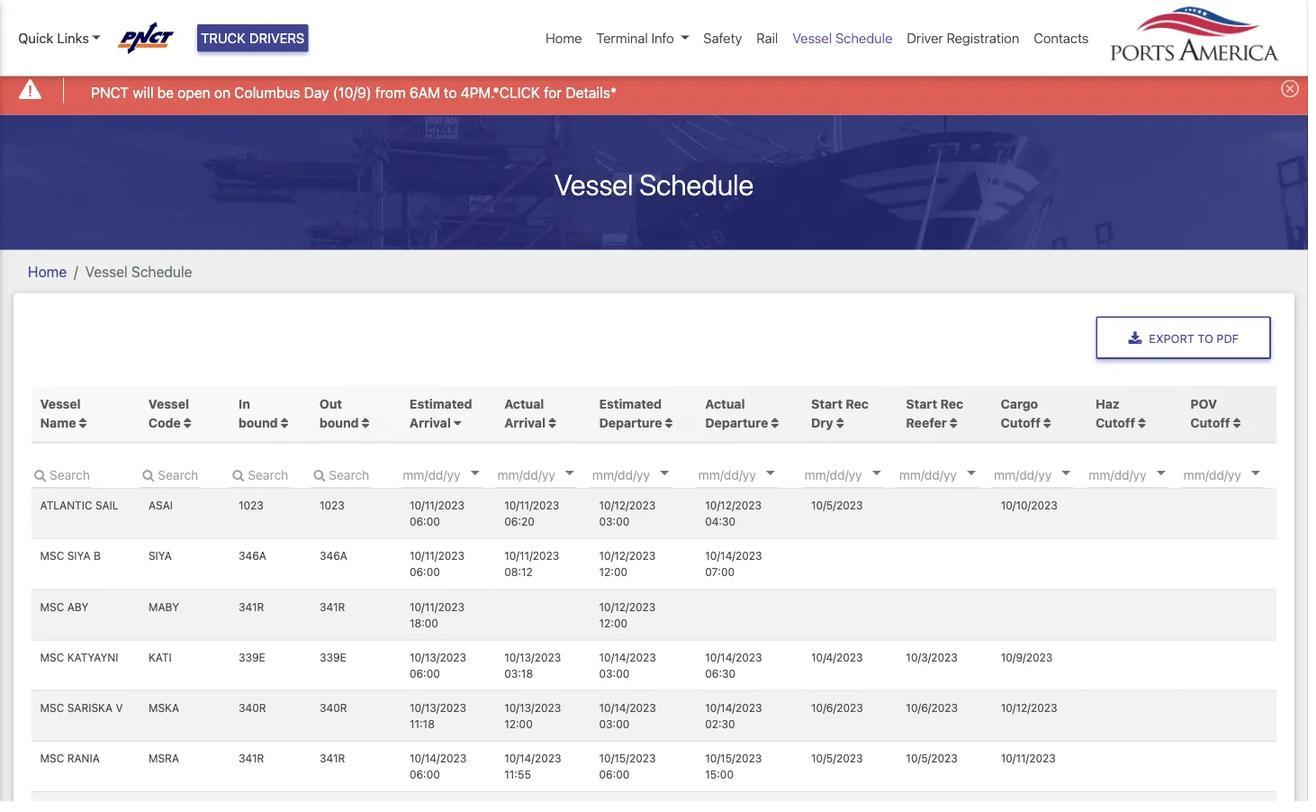 Task type: locate. For each thing, give the bounding box(es) containing it.
2 10/11/2023 06:00 from the top
[[410, 550, 465, 579]]

cutoff down pov
[[1191, 416, 1230, 431]]

1 horizontal spatial start
[[906, 397, 938, 412]]

6 open calendar image from the left
[[1252, 471, 1261, 475]]

1 msc from the top
[[40, 550, 64, 563]]

open calendar image for fifth 'mm/dd/yy' field from the right
[[872, 471, 881, 475]]

10/14/2023 02:30
[[705, 702, 762, 731]]

2 1023 from the left
[[320, 499, 345, 512]]

1 arrival from the left
[[410, 416, 451, 431]]

2 estimated from the left
[[599, 397, 662, 412]]

1 03:00 from the top
[[599, 516, 630, 528]]

registration
[[947, 30, 1020, 46]]

10/6/2023
[[811, 702, 863, 714], [906, 702, 958, 714]]

1 actual from the left
[[504, 397, 544, 412]]

10/14/2023 06:00
[[410, 752, 467, 781]]

driver registration
[[907, 30, 1020, 46]]

be
[[157, 84, 174, 101]]

2 departure from the left
[[705, 416, 768, 431]]

1 vertical spatial 10/14/2023 03:00
[[599, 702, 656, 731]]

2 03:00 from the top
[[599, 667, 630, 680]]

2 actual from the left
[[705, 397, 745, 412]]

rec for start rec reefer
[[941, 397, 964, 412]]

0 horizontal spatial open calendar image
[[660, 471, 669, 475]]

rania
[[67, 752, 100, 765]]

06:00 for 346a
[[410, 566, 440, 579]]

2 siya from the left
[[149, 550, 172, 563]]

10/11/2023 06:00 for 08:12
[[410, 550, 465, 579]]

10/11/2023 06:00
[[410, 499, 465, 528], [410, 550, 465, 579]]

mm/dd/yy field down dry
[[803, 461, 911, 488]]

10/11/2023 06:00 up 10/11/2023 18:00
[[410, 550, 465, 579]]

1 horizontal spatial 339e
[[320, 651, 346, 664]]

1 horizontal spatial open calendar image
[[766, 471, 775, 475]]

10/14/2023 03:00
[[599, 651, 656, 680], [599, 702, 656, 731]]

day
[[304, 84, 329, 101]]

0 vertical spatial 12:00
[[599, 566, 628, 579]]

rec inside the start rec reefer
[[941, 397, 964, 412]]

0 horizontal spatial home
[[28, 263, 67, 280]]

estimated departure
[[599, 397, 662, 431]]

msc left rania
[[40, 752, 64, 765]]

1 horizontal spatial departure
[[705, 416, 768, 431]]

on
[[214, 84, 231, 101]]

10/6/2023 down 10/4/2023
[[811, 702, 863, 714]]

11:55
[[504, 768, 531, 781]]

cutoff
[[1001, 416, 1041, 431], [1096, 416, 1136, 431], [1191, 416, 1230, 431]]

1 vertical spatial home
[[28, 263, 67, 280]]

1 horizontal spatial 346a
[[320, 550, 347, 563]]

start
[[811, 397, 843, 412], [906, 397, 938, 412]]

siya left b
[[67, 550, 91, 563]]

10/13/2023
[[410, 651, 466, 664], [504, 651, 561, 664], [410, 702, 466, 714], [504, 702, 561, 714]]

vessel name
[[40, 397, 81, 431]]

1 horizontal spatial actual
[[705, 397, 745, 412]]

in bound
[[239, 397, 281, 431]]

1 horizontal spatial 1023
[[320, 499, 345, 512]]

0 horizontal spatial siya
[[67, 550, 91, 563]]

msc left b
[[40, 550, 64, 563]]

1 horizontal spatial arrival
[[504, 416, 546, 431]]

1 horizontal spatial bound
[[320, 416, 359, 431]]

contacts link
[[1027, 21, 1096, 55]]

open calendar image for 8th 'mm/dd/yy' field from right
[[565, 471, 574, 475]]

10/15/2023 for 15:00
[[705, 752, 762, 765]]

0 horizontal spatial 346a
[[239, 550, 266, 563]]

1 rec from the left
[[846, 397, 869, 412]]

03:00 up the 10/15/2023 06:00 on the bottom
[[599, 718, 630, 731]]

6 mm/dd/yy field from the left
[[898, 461, 1006, 488]]

12:00 for 10/11/2023 18:00
[[599, 617, 628, 629]]

actual inside actual arrival
[[504, 397, 544, 412]]

06:00 inside the 10/15/2023 06:00
[[599, 768, 630, 781]]

06:30
[[705, 667, 736, 680]]

2 10/12/2023 12:00 from the top
[[599, 600, 656, 629]]

msc left the aby
[[40, 600, 64, 613]]

download image
[[1129, 331, 1142, 346]]

10/13/2023 up 03:18
[[504, 651, 561, 664]]

03:00 for 10/13/2023 03:18
[[599, 667, 630, 680]]

0 vertical spatial home link
[[539, 21, 589, 55]]

1 vertical spatial vessel schedule
[[555, 167, 754, 201]]

10/5/2023 for 10/12/2023
[[811, 499, 863, 512]]

10/12/2023 12:00
[[599, 550, 656, 579], [599, 600, 656, 629]]

12:00
[[599, 566, 628, 579], [599, 617, 628, 629], [504, 718, 533, 731]]

estimated for arrival
[[410, 397, 472, 412]]

0 horizontal spatial start
[[811, 397, 843, 412]]

2 start from the left
[[906, 397, 938, 412]]

0 vertical spatial 10/11/2023 06:00
[[410, 499, 465, 528]]

10/12/2023 12:00 for 10/11/2023 18:00
[[599, 600, 656, 629]]

1 10/14/2023 03:00 from the top
[[599, 651, 656, 680]]

start inside the start rec reefer
[[906, 397, 938, 412]]

mm/dd/yy field up '10/11/2023 06:20'
[[496, 461, 604, 488]]

0 horizontal spatial schedule
[[131, 263, 192, 280]]

1 10/12/2023 12:00 from the top
[[599, 550, 656, 579]]

1 10/15/2023 from the left
[[599, 752, 656, 765]]

mm/dd/yy field up "10/12/2023 04:30"
[[697, 461, 805, 488]]

2 horizontal spatial vessel schedule
[[793, 30, 893, 46]]

actual
[[504, 397, 544, 412], [705, 397, 745, 412]]

departure for estimated
[[599, 416, 662, 431]]

1 vertical spatial 10/12/2023 12:00
[[599, 600, 656, 629]]

1 horizontal spatial rec
[[941, 397, 964, 412]]

0 horizontal spatial arrival
[[410, 416, 451, 431]]

1 horizontal spatial cutoff
[[1096, 416, 1136, 431]]

actual inside the actual departure
[[705, 397, 745, 412]]

10/14/2023
[[705, 550, 762, 563], [599, 651, 656, 664], [705, 651, 762, 664], [599, 702, 656, 714], [705, 702, 762, 714], [410, 752, 467, 765], [504, 752, 561, 765]]

3 msc from the top
[[40, 651, 64, 664]]

1 10/11/2023 06:00 from the top
[[410, 499, 465, 528]]

1 horizontal spatial siya
[[149, 550, 172, 563]]

3 cutoff from the left
[[1191, 416, 1230, 431]]

vessel schedule link
[[786, 21, 900, 55]]

1 horizontal spatial 10/15/2023
[[705, 752, 762, 765]]

1 vertical spatial 10/11/2023 06:00
[[410, 550, 465, 579]]

2 horizontal spatial open calendar image
[[967, 471, 976, 475]]

bound down in
[[239, 416, 278, 431]]

msc for msc sariska v
[[40, 702, 64, 714]]

10/13/2023 up '11:18' on the bottom
[[410, 702, 466, 714]]

06:00 inside 10/14/2023 06:00
[[410, 768, 440, 781]]

3 open calendar image from the left
[[872, 471, 881, 475]]

msc left sariska
[[40, 702, 64, 714]]

1 horizontal spatial estimated
[[599, 397, 662, 412]]

1 1023 from the left
[[239, 499, 264, 512]]

open calendar image for 9th 'mm/dd/yy' field
[[1252, 471, 1261, 475]]

340r
[[239, 702, 266, 714], [320, 702, 347, 714]]

1 339e from the left
[[239, 651, 265, 664]]

5 msc from the top
[[40, 752, 64, 765]]

export to pdf
[[1149, 331, 1239, 345]]

0 vertical spatial home
[[546, 30, 582, 46]]

start for dry
[[811, 397, 843, 412]]

10/6/2023 down 10/3/2023
[[906, 702, 958, 714]]

start rec dry
[[811, 397, 869, 431]]

2 msc from the top
[[40, 600, 64, 613]]

rec left the start rec reefer
[[846, 397, 869, 412]]

cutoff down cargo
[[1001, 416, 1041, 431]]

03:00 inside "10/12/2023 03:00"
[[599, 516, 630, 528]]

4 msc from the top
[[40, 702, 64, 714]]

10/13/2023 06:00
[[410, 651, 466, 680]]

estimated inside estimated departure
[[599, 397, 662, 412]]

1 horizontal spatial home link
[[539, 21, 589, 55]]

1 estimated from the left
[[410, 397, 472, 412]]

1 vertical spatial home link
[[28, 263, 67, 280]]

mm/dd/yy field down reefer
[[898, 461, 1006, 488]]

arrival inside the 'estimated arrival'
[[410, 416, 451, 431]]

5 open calendar image from the left
[[1157, 471, 1166, 475]]

bound inside out bound
[[320, 416, 359, 431]]

0 vertical spatial vessel schedule
[[793, 30, 893, 46]]

0 horizontal spatial bound
[[239, 416, 278, 431]]

2 vertical spatial schedule
[[131, 263, 192, 280]]

341r
[[239, 600, 264, 613], [320, 600, 345, 613], [239, 752, 264, 765], [320, 752, 345, 765]]

03:00 right 10/13/2023 03:18
[[599, 667, 630, 680]]

from
[[375, 84, 406, 101]]

0 vertical spatial 10/12/2023 12:00
[[599, 550, 656, 579]]

06:00 for 341r
[[410, 768, 440, 781]]

2 horizontal spatial cutoff
[[1191, 416, 1230, 431]]

1 cutoff from the left
[[1001, 416, 1041, 431]]

0 horizontal spatial 340r
[[239, 702, 266, 714]]

10/12/2023 03:00
[[599, 499, 656, 528]]

export
[[1149, 331, 1195, 345]]

1 start from the left
[[811, 397, 843, 412]]

siya down asai
[[149, 550, 172, 563]]

cargo cutoff
[[1001, 397, 1041, 431]]

1 open calendar image from the left
[[471, 471, 480, 475]]

0 horizontal spatial home link
[[28, 263, 67, 280]]

1 bound from the left
[[239, 416, 278, 431]]

346a
[[239, 550, 266, 563], [320, 550, 347, 563]]

0 horizontal spatial actual
[[504, 397, 544, 412]]

pnct will be open on columbus day (10/9) from 6am to 4pm.*click for details* link
[[91, 82, 617, 103]]

1 horizontal spatial 340r
[[320, 702, 347, 714]]

will
[[133, 84, 154, 101]]

8 mm/dd/yy field from the left
[[1087, 461, 1195, 488]]

2 bound from the left
[[320, 416, 359, 431]]

1 horizontal spatial vessel schedule
[[555, 167, 754, 201]]

mm/dd/yy field
[[401, 461, 509, 488], [496, 461, 604, 488], [591, 461, 699, 488], [697, 461, 805, 488], [803, 461, 911, 488], [898, 461, 1006, 488], [992, 461, 1100, 488], [1087, 461, 1195, 488], [1182, 461, 1290, 488]]

mm/dd/yy field down haz cutoff
[[1087, 461, 1195, 488]]

0 vertical spatial 10/14/2023 03:00
[[599, 651, 656, 680]]

5 mm/dd/yy field from the left
[[803, 461, 911, 488]]

kati
[[149, 651, 172, 664]]

atlantic
[[40, 499, 92, 512]]

cutoff for cargo
[[1001, 416, 1041, 431]]

mm/dd/yy field up 10/10/2023
[[992, 461, 1100, 488]]

code
[[149, 416, 181, 431]]

truck drivers link
[[197, 24, 308, 52]]

msc for msc katyayni
[[40, 651, 64, 664]]

mska
[[149, 702, 179, 714]]

10/14/2023 03:00 for 10/13/2023 03:18
[[599, 651, 656, 680]]

1 departure from the left
[[599, 416, 662, 431]]

open calendar image
[[660, 471, 669, 475], [766, 471, 775, 475], [967, 471, 976, 475]]

bound down out
[[320, 416, 359, 431]]

10/13/2023 down the 18:00
[[410, 651, 466, 664]]

2 vertical spatial 03:00
[[599, 718, 630, 731]]

0 horizontal spatial estimated
[[410, 397, 472, 412]]

12:00 for 10/11/2023 06:00
[[599, 566, 628, 579]]

msc for msc siya b
[[40, 550, 64, 563]]

1 horizontal spatial schedule
[[640, 167, 754, 201]]

2 vertical spatial 12:00
[[504, 718, 533, 731]]

rail
[[757, 30, 778, 46]]

quick links link
[[18, 28, 101, 48]]

rail link
[[750, 21, 786, 55]]

2 rec from the left
[[941, 397, 964, 412]]

msc left the katyayni
[[40, 651, 64, 664]]

asai
[[149, 499, 173, 512]]

06:00 inside 10/13/2023 06:00
[[410, 667, 440, 680]]

2 arrival from the left
[[504, 416, 546, 431]]

10/11/2023 06:00 left 06:20
[[410, 499, 465, 528]]

msra
[[149, 752, 179, 765]]

mm/dd/yy field down pov cutoff
[[1182, 461, 1290, 488]]

10/14/2023 03:00 for 10/13/2023 12:00
[[599, 702, 656, 731]]

b
[[94, 550, 101, 563]]

10/10/2023
[[1001, 499, 1058, 512]]

2 vertical spatial vessel schedule
[[85, 263, 192, 280]]

10/14/2023 06:30
[[705, 651, 762, 680]]

3 03:00 from the top
[[599, 718, 630, 731]]

0 horizontal spatial 339e
[[239, 651, 265, 664]]

1 vertical spatial 12:00
[[599, 617, 628, 629]]

1 horizontal spatial 10/6/2023
[[906, 702, 958, 714]]

4 open calendar image from the left
[[1062, 471, 1071, 475]]

2 10/15/2023 from the left
[[705, 752, 762, 765]]

arrival right out bound
[[410, 416, 451, 431]]

0 vertical spatial schedule
[[836, 30, 893, 46]]

home
[[546, 30, 582, 46], [28, 263, 67, 280]]

03:00 right '10/11/2023 06:20'
[[599, 516, 630, 528]]

0 horizontal spatial rec
[[846, 397, 869, 412]]

arrival right the 'estimated arrival'
[[504, 416, 546, 431]]

start inside start rec dry
[[811, 397, 843, 412]]

cutoff down haz
[[1096, 416, 1136, 431]]

10/12/2023
[[599, 499, 656, 512], [705, 499, 762, 512], [599, 550, 656, 563], [599, 600, 656, 613], [1001, 702, 1058, 714]]

04:30
[[705, 516, 736, 528]]

msc for msc aby
[[40, 600, 64, 613]]

pnct will be open on columbus day (10/9) from 6am to 4pm.*click for details*
[[91, 84, 617, 101]]

links
[[57, 30, 89, 46]]

pnct will be open on columbus day (10/9) from 6am to 4pm.*click for details* alert
[[0, 66, 1308, 115]]

start up dry
[[811, 397, 843, 412]]

10/13/2023 for 12:00
[[504, 702, 561, 714]]

10/12/2023 for 1023
[[599, 499, 656, 512]]

0 horizontal spatial 10/6/2023
[[811, 702, 863, 714]]

1023
[[239, 499, 264, 512], [320, 499, 345, 512]]

2 cutoff from the left
[[1096, 416, 1136, 431]]

bound inside the in bound
[[239, 416, 278, 431]]

0 horizontal spatial 1023
[[239, 499, 264, 512]]

2 10/14/2023 03:00 from the top
[[599, 702, 656, 731]]

2 340r from the left
[[320, 702, 347, 714]]

10/13/2023 for 11:18
[[410, 702, 466, 714]]

start up reefer
[[906, 397, 938, 412]]

10/9/2023
[[1001, 651, 1053, 664]]

rec up reefer
[[941, 397, 964, 412]]

0 horizontal spatial departure
[[599, 416, 662, 431]]

03:00 for 10/11/2023 06:20
[[599, 516, 630, 528]]

out bound
[[320, 397, 362, 431]]

mm/dd/yy field down the 'estimated arrival'
[[401, 461, 509, 488]]

None field
[[32, 461, 91, 488], [140, 461, 199, 488], [230, 461, 289, 488], [311, 461, 370, 488], [32, 461, 91, 488], [140, 461, 199, 488], [230, 461, 289, 488], [311, 461, 370, 488]]

siya
[[67, 550, 91, 563], [149, 550, 172, 563]]

msc aby
[[40, 600, 89, 613]]

arrival
[[410, 416, 451, 431], [504, 416, 546, 431]]

2 open calendar image from the left
[[565, 471, 574, 475]]

msc katyayni
[[40, 651, 118, 664]]

0 horizontal spatial 10/15/2023
[[599, 752, 656, 765]]

mm/dd/yy field up "10/12/2023 03:00"
[[591, 461, 699, 488]]

10/13/2023 down 03:18
[[504, 702, 561, 714]]

rec inside start rec dry
[[846, 397, 869, 412]]

cutoff for pov
[[1191, 416, 1230, 431]]

open calendar image
[[471, 471, 480, 475], [565, 471, 574, 475], [872, 471, 881, 475], [1062, 471, 1071, 475], [1157, 471, 1166, 475], [1252, 471, 1261, 475]]

terminal info
[[596, 30, 674, 46]]

1 vertical spatial 03:00
[[599, 667, 630, 680]]

rec
[[846, 397, 869, 412], [941, 397, 964, 412]]

06:20
[[504, 516, 535, 528]]

02:30
[[705, 718, 735, 731]]

0 horizontal spatial cutoff
[[1001, 416, 1041, 431]]

0 vertical spatial 03:00
[[599, 516, 630, 528]]

departure
[[599, 416, 662, 431], [705, 416, 768, 431]]

departure for actual
[[705, 416, 768, 431]]



Task type: describe. For each thing, give the bounding box(es) containing it.
vessel code
[[149, 397, 189, 431]]

10/12/2023 04:30
[[705, 499, 762, 528]]

(10/9)
[[333, 84, 372, 101]]

terminal info link
[[589, 21, 696, 55]]

7 mm/dd/yy field from the left
[[992, 461, 1100, 488]]

drivers
[[249, 30, 305, 46]]

msc siya b
[[40, 550, 101, 563]]

10/14/2023 11:55
[[504, 752, 561, 781]]

dry
[[811, 416, 834, 431]]

driver registration link
[[900, 21, 1027, 55]]

truck
[[201, 30, 246, 46]]

10/15/2023 06:00
[[599, 752, 656, 781]]

12:00 inside 10/13/2023 12:00
[[504, 718, 533, 731]]

10/12/2023 12:00 for 10/11/2023 06:00
[[599, 550, 656, 579]]

10/11/2023 06:00 for 06:20
[[410, 499, 465, 528]]

columbus
[[234, 84, 300, 101]]

open calendar image for seventh 'mm/dd/yy' field from left
[[1062, 471, 1071, 475]]

9 mm/dd/yy field from the left
[[1182, 461, 1290, 488]]

katyayni
[[67, 651, 118, 664]]

1 mm/dd/yy field from the left
[[401, 461, 509, 488]]

10/12/2023 for 341r
[[599, 600, 656, 613]]

estimated arrival
[[410, 397, 472, 431]]

06:00 for 339e
[[410, 667, 440, 680]]

10/13/2023 for 03:18
[[504, 651, 561, 664]]

reefer
[[906, 416, 947, 431]]

haz
[[1096, 397, 1120, 412]]

start rec reefer
[[906, 397, 964, 431]]

atlantic sail
[[40, 499, 119, 512]]

actual for actual arrival
[[504, 397, 544, 412]]

actual departure
[[705, 397, 768, 431]]

1 open calendar image from the left
[[660, 471, 669, 475]]

contacts
[[1034, 30, 1089, 46]]

10/13/2023 for 06:00
[[410, 651, 466, 664]]

03:00 for 10/13/2023 12:00
[[599, 718, 630, 731]]

open
[[178, 84, 210, 101]]

bound for out
[[320, 416, 359, 431]]

11:18
[[410, 718, 435, 731]]

6am
[[410, 84, 440, 101]]

pnct
[[91, 84, 129, 101]]

0 horizontal spatial vessel schedule
[[85, 263, 192, 280]]

actual for actual departure
[[705, 397, 745, 412]]

1 vertical spatial schedule
[[640, 167, 754, 201]]

06:00 for 1023
[[410, 516, 440, 528]]

arrival for estimated arrival
[[410, 416, 451, 431]]

name
[[40, 416, 76, 431]]

truck drivers
[[201, 30, 305, 46]]

quick
[[18, 30, 53, 46]]

10/4/2023
[[811, 651, 863, 664]]

export to pdf link
[[1096, 317, 1272, 359]]

pov
[[1191, 397, 1218, 412]]

10/15/2023 15:00
[[705, 752, 762, 781]]

2 mm/dd/yy field from the left
[[496, 461, 604, 488]]

10/5/2023 for 10/15/2023
[[811, 752, 863, 765]]

pdf
[[1217, 331, 1239, 345]]

to
[[1198, 331, 1214, 345]]

sariska
[[67, 702, 113, 714]]

1 siya from the left
[[67, 550, 91, 563]]

for
[[544, 84, 562, 101]]

4pm.*click
[[461, 84, 540, 101]]

sail
[[95, 499, 119, 512]]

terminal
[[596, 30, 648, 46]]

info
[[652, 30, 674, 46]]

safety link
[[696, 21, 750, 55]]

msc for msc rania
[[40, 752, 64, 765]]

actual arrival
[[504, 397, 546, 431]]

2 horizontal spatial schedule
[[836, 30, 893, 46]]

10/15/2023 for 06:00
[[599, 752, 656, 765]]

v
[[116, 702, 123, 714]]

10/11/2023 06:20
[[504, 499, 560, 528]]

rec for start rec dry
[[846, 397, 869, 412]]

10/13/2023 03:18
[[504, 651, 561, 680]]

3 open calendar image from the left
[[967, 471, 976, 475]]

03:18
[[504, 667, 533, 680]]

10/12/2023 for 346a
[[599, 550, 656, 563]]

driver
[[907, 30, 943, 46]]

1 10/6/2023 from the left
[[811, 702, 863, 714]]

1 346a from the left
[[239, 550, 266, 563]]

10/13/2023 12:00
[[504, 702, 561, 731]]

cutoff for haz
[[1096, 416, 1136, 431]]

open calendar image for first 'mm/dd/yy' field from left
[[471, 471, 480, 475]]

pov cutoff
[[1191, 397, 1230, 431]]

2 open calendar image from the left
[[766, 471, 775, 475]]

2 10/6/2023 from the left
[[906, 702, 958, 714]]

arrival for actual arrival
[[504, 416, 546, 431]]

out
[[320, 397, 342, 412]]

msc sariska v
[[40, 702, 123, 714]]

aby
[[67, 600, 89, 613]]

2 339e from the left
[[320, 651, 346, 664]]

msc rania
[[40, 752, 100, 765]]

08:12
[[504, 566, 533, 579]]

to
[[444, 84, 457, 101]]

10/3/2023
[[906, 651, 958, 664]]

cargo
[[1001, 397, 1038, 412]]

3 mm/dd/yy field from the left
[[591, 461, 699, 488]]

10/11/2023 18:00
[[410, 600, 465, 629]]

bound for in
[[239, 416, 278, 431]]

07:00
[[705, 566, 735, 579]]

open calendar image for eighth 'mm/dd/yy' field from the left
[[1157, 471, 1166, 475]]

start for reefer
[[906, 397, 938, 412]]

1 340r from the left
[[239, 702, 266, 714]]

1 horizontal spatial home
[[546, 30, 582, 46]]

4 mm/dd/yy field from the left
[[697, 461, 805, 488]]

maby
[[149, 600, 179, 613]]

10/11/2023 08:12
[[504, 550, 560, 579]]

10/13/2023 11:18
[[410, 702, 466, 731]]

15:00
[[705, 768, 734, 781]]

close image
[[1281, 79, 1299, 98]]

in
[[239, 397, 250, 412]]

safety
[[704, 30, 742, 46]]

haz cutoff
[[1096, 397, 1136, 431]]

2 346a from the left
[[320, 550, 347, 563]]

estimated for departure
[[599, 397, 662, 412]]

quick links
[[18, 30, 89, 46]]



Task type: vqa. For each thing, say whether or not it's contained in the screenshot.


